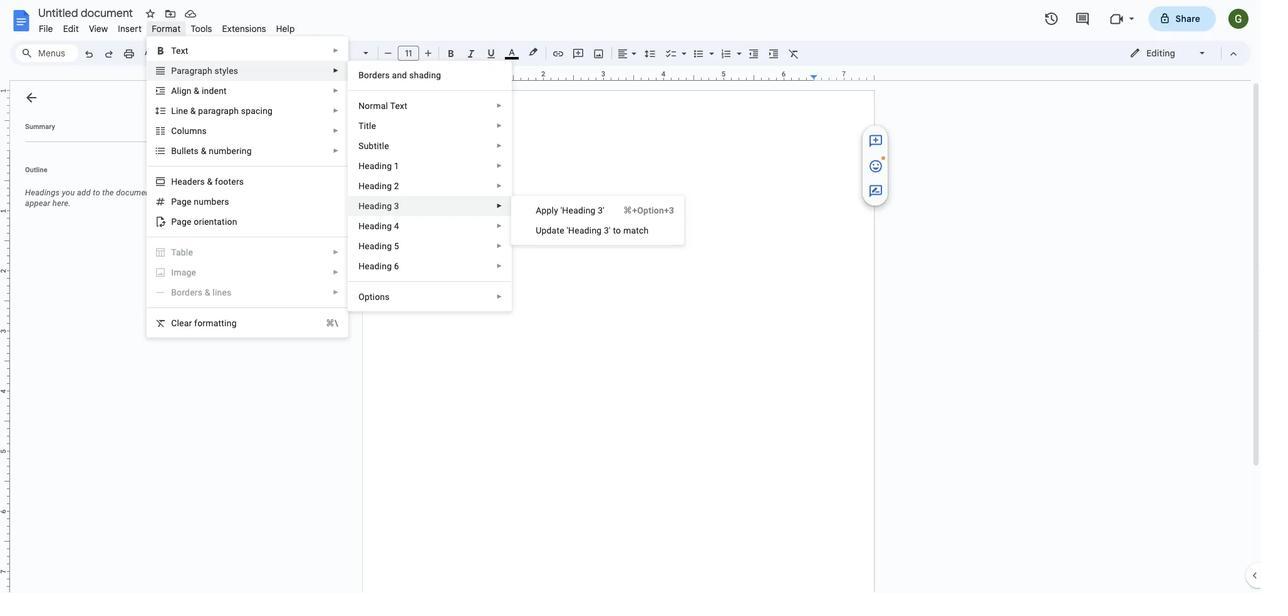 Task type: describe. For each thing, give the bounding box(es) containing it.
menu bar banner
[[0, 0, 1262, 594]]

page orientation
[[171, 217, 237, 227]]

borders & lines menu item
[[147, 283, 348, 303]]

Star checkbox
[[142, 5, 159, 23]]

will
[[155, 188, 167, 197]]

subtitle s element
[[359, 141, 393, 151]]

m
[[174, 267, 182, 278]]

heading 1 1 element
[[359, 161, 403, 171]]

o
[[359, 292, 365, 302]]

here.
[[53, 199, 71, 208]]

you
[[62, 188, 75, 197]]

a lign & indent
[[171, 86, 227, 96]]

h eaders & footers
[[171, 176, 244, 187]]

menu containing b
[[348, 61, 512, 311]]

file
[[39, 23, 53, 34]]

ine
[[176, 106, 188, 116]]

styles
[[215, 65, 238, 76]]

tools
[[191, 23, 212, 34]]

t
[[191, 146, 194, 156]]

paragraph
[[198, 106, 239, 116]]

arial option
[[322, 44, 356, 62]]

pdate
[[542, 225, 565, 236]]

t itle
[[359, 121, 376, 131]]

heading 1
[[359, 161, 399, 171]]

borders and shading b element
[[359, 70, 445, 80]]

headings you add to the document will appear here.
[[25, 188, 167, 208]]

add
[[77, 188, 91, 197]]

n ormal text
[[359, 101, 407, 111]]

heading 6
[[359, 261, 399, 271]]

match
[[624, 225, 649, 236]]

insert image image
[[592, 44, 606, 62]]

document
[[116, 188, 153, 197]]

heading 4 4 element
[[359, 221, 403, 231]]

heading 2
[[359, 181, 399, 191]]

s for n
[[202, 126, 207, 136]]

title t element
[[359, 121, 380, 131]]

edit menu item
[[58, 21, 84, 36]]

outline
[[25, 166, 47, 174]]

share
[[1176, 13, 1201, 24]]

heading 4
[[359, 221, 399, 231]]

n for u
[[194, 196, 199, 207]]

help
[[276, 23, 295, 34]]

to inside headings you add to the document will appear here.
[[93, 188, 100, 197]]

outline heading
[[10, 165, 181, 182]]

& for ine
[[190, 106, 196, 116]]

the
[[102, 188, 114, 197]]

menu containing a
[[512, 196, 684, 245]]

normal text n element
[[359, 101, 411, 111]]

page n u mbers
[[171, 196, 229, 207]]

n
[[359, 101, 365, 111]]

1 vertical spatial text
[[390, 101, 407, 111]]

i
[[171, 267, 174, 278]]

update 'heading 3' to match u element
[[536, 225, 653, 236]]

bulle
[[171, 146, 191, 156]]

add comment image
[[869, 134, 884, 149]]

bulleted list menu image
[[706, 45, 715, 50]]

heading 5
[[359, 241, 399, 251]]

aragraph
[[177, 65, 212, 76]]

ptions
[[365, 292, 390, 302]]

line & paragraph spacing image
[[643, 44, 658, 62]]

menu bar inside menu bar banner
[[34, 16, 300, 37]]

u
[[199, 196, 204, 207]]

heading 3 3 element
[[359, 201, 403, 211]]

insert menu item
[[113, 21, 147, 36]]

share button
[[1149, 6, 1217, 31]]

& right t on the top left of page
[[201, 146, 207, 156]]

table menu item
[[147, 243, 348, 263]]

shading
[[409, 70, 441, 80]]

eaders
[[178, 176, 205, 187]]

l
[[171, 106, 176, 116]]

a for lign
[[171, 86, 177, 96]]

a pply 'heading 3'
[[536, 205, 605, 216]]

mode and view toolbar
[[1121, 41, 1244, 66]]

borders & lines q element
[[171, 287, 235, 298]]

mbers
[[204, 196, 229, 207]]

heading 2 2 element
[[359, 181, 403, 191]]

c lear formatting
[[171, 318, 237, 328]]

heading for heading 4
[[359, 221, 392, 231]]

l ine & paragraph spacing
[[171, 106, 273, 116]]

3' for u pdate 'heading 3' to match
[[604, 225, 611, 236]]

editing button
[[1121, 44, 1216, 63]]

appear
[[25, 199, 50, 208]]

n for s
[[197, 126, 202, 136]]

borders
[[171, 287, 203, 298]]

⌘\
[[326, 318, 339, 328]]

suggest edits image
[[869, 184, 884, 199]]

apply 'heading 3' a element
[[536, 205, 609, 216]]

highlight color image
[[526, 44, 540, 60]]

columns n element
[[171, 126, 211, 136]]

orders
[[364, 70, 390, 80]]

arial
[[322, 48, 340, 59]]

view
[[89, 23, 108, 34]]

main toolbar
[[78, 0, 840, 356]]

spacing
[[241, 106, 273, 116]]

age
[[182, 267, 196, 278]]

colum
[[171, 126, 197, 136]]

► inside table menu item
[[333, 249, 339, 256]]

page for page n u mbers
[[171, 196, 192, 207]]

edit
[[63, 23, 79, 34]]

ormal
[[365, 101, 388, 111]]

heading for heading 3
[[359, 201, 392, 211]]

heading 5 5 element
[[359, 241, 403, 251]]

insert
[[118, 23, 142, 34]]

table 2 element
[[171, 247, 197, 258]]

editing
[[1147, 48, 1176, 59]]

4
[[394, 221, 399, 231]]

a for pply
[[536, 205, 542, 216]]

o ptions
[[359, 292, 390, 302]]

bulle t s & numbering
[[171, 146, 252, 156]]

heading for heading 2
[[359, 181, 392, 191]]



Task type: vqa. For each thing, say whether or not it's contained in the screenshot.


Task type: locate. For each thing, give the bounding box(es) containing it.
heading up heading 4
[[359, 201, 392, 211]]

0 vertical spatial 'heading
[[561, 205, 596, 216]]

heading for heading 5
[[359, 241, 392, 251]]

1 vertical spatial page
[[171, 217, 192, 227]]

0 vertical spatial to
[[93, 188, 100, 197]]

heading down 'subtitle s' "element" on the top left of the page
[[359, 161, 392, 171]]

'heading for pdate
[[567, 225, 602, 236]]

2 page from the top
[[171, 217, 192, 227]]

headers & footers h element
[[171, 176, 248, 187]]

Menus field
[[16, 44, 78, 62]]

page down page n u mbers
[[171, 217, 192, 227]]

0 horizontal spatial text
[[171, 45, 188, 56]]

s ubtitle
[[359, 141, 389, 151]]

numbering
[[209, 146, 252, 156]]

1 horizontal spatial a
[[536, 205, 542, 216]]

&
[[194, 86, 199, 96], [190, 106, 196, 116], [201, 146, 207, 156], [207, 176, 213, 187], [205, 287, 210, 298]]

heading for heading 1
[[359, 161, 392, 171]]

orientation
[[194, 217, 237, 227]]

u pdate 'heading 3' to match
[[536, 225, 649, 236]]

pply
[[542, 205, 558, 216]]

0 vertical spatial n
[[197, 126, 202, 136]]

1 vertical spatial n
[[194, 196, 199, 207]]

& inside menu item
[[205, 287, 210, 298]]

b orders and shading
[[359, 70, 441, 80]]

1 horizontal spatial to
[[613, 225, 621, 236]]

and
[[392, 70, 407, 80]]

footers
[[215, 176, 244, 187]]

bullets & numbering t element
[[171, 146, 256, 156]]

a up u
[[536, 205, 542, 216]]

align & indent a element
[[171, 86, 231, 96]]

0 horizontal spatial to
[[93, 188, 100, 197]]

to left the
[[93, 188, 100, 197]]

clear formatting c element
[[171, 318, 240, 328]]

t
[[359, 121, 364, 131]]

⌘+option+3 element
[[609, 204, 674, 217]]

h
[[171, 176, 178, 187]]

lear
[[177, 318, 192, 328]]

2
[[394, 181, 399, 191]]

'heading
[[561, 205, 596, 216], [567, 225, 602, 236]]

headings
[[25, 188, 60, 197]]

heading 3
[[359, 201, 399, 211]]

help menu item
[[271, 21, 300, 36]]

extensions menu item
[[217, 21, 271, 36]]

menu containing text
[[147, 36, 349, 338]]

1 horizontal spatial s
[[202, 126, 207, 136]]

3 heading from the top
[[359, 201, 392, 211]]

menu item
[[147, 263, 348, 283]]

itle
[[364, 121, 376, 131]]

to left match
[[613, 225, 621, 236]]

format menu item
[[147, 21, 186, 36]]

2 heading from the top
[[359, 181, 392, 191]]

view menu item
[[84, 21, 113, 36]]

table
[[171, 247, 193, 258]]

1 heading from the top
[[359, 161, 392, 171]]

& right eaders in the left top of the page
[[207, 176, 213, 187]]

n
[[197, 126, 202, 136], [194, 196, 199, 207]]

3
[[394, 201, 399, 211]]

to
[[93, 188, 100, 197], [613, 225, 621, 236]]

text right ormal
[[390, 101, 407, 111]]

left margin image
[[364, 71, 427, 80]]

Font size text field
[[399, 46, 419, 61]]

1 vertical spatial 'heading
[[567, 225, 602, 236]]

text s element
[[171, 45, 192, 56]]

⌘+option+3
[[624, 205, 674, 216]]

formatting
[[194, 318, 237, 328]]

1 vertical spatial s
[[194, 146, 199, 156]]

a down p
[[171, 86, 177, 96]]

menu
[[147, 36, 349, 338], [348, 61, 512, 311], [512, 196, 684, 245]]

line & paragraph spacing l element
[[171, 106, 277, 116]]

page
[[171, 196, 192, 207], [171, 217, 192, 227]]

heading down heading 3
[[359, 221, 392, 231]]

document outline element
[[10, 81, 181, 594]]

checklist menu image
[[679, 45, 687, 50]]

0 vertical spatial text
[[171, 45, 188, 56]]

& for eaders
[[207, 176, 213, 187]]

0 vertical spatial page
[[171, 196, 192, 207]]

1 vertical spatial to
[[613, 225, 621, 236]]

n left mbers
[[194, 196, 199, 207]]

& right the lign
[[194, 86, 199, 96]]

3' left match
[[604, 225, 611, 236]]

menu item containing i
[[147, 263, 348, 283]]

heading for heading 6
[[359, 261, 392, 271]]

page numbers u element
[[171, 196, 233, 207]]

add emoji reaction image
[[869, 159, 884, 174]]

►
[[333, 47, 339, 54], [333, 67, 339, 74], [333, 87, 339, 94], [497, 102, 503, 109], [333, 107, 339, 114], [497, 122, 503, 129], [333, 127, 339, 134], [497, 142, 503, 149], [333, 147, 339, 154], [497, 162, 503, 170], [497, 182, 503, 190], [497, 202, 503, 210], [497, 222, 503, 230], [497, 243, 503, 250], [333, 249, 339, 256], [497, 263, 503, 270], [333, 269, 339, 276], [333, 289, 339, 296], [497, 293, 503, 301]]

i m age
[[171, 267, 196, 278]]

c
[[171, 318, 177, 328]]

1 horizontal spatial text
[[390, 101, 407, 111]]

0 vertical spatial s
[[202, 126, 207, 136]]

summary
[[25, 123, 55, 130]]

application containing share
[[0, 0, 1262, 594]]

Rename text field
[[34, 5, 140, 20]]

page for page orientation
[[171, 217, 192, 227]]

s
[[359, 141, 364, 151]]

page left u at the left of page
[[171, 196, 192, 207]]

u
[[536, 225, 542, 236]]

top margin image
[[0, 91, 9, 154]]

heading 6 6 element
[[359, 261, 403, 271]]

options o element
[[359, 292, 394, 302]]

borders & lines
[[171, 287, 232, 298]]

a
[[171, 86, 177, 96], [536, 205, 542, 216]]

'heading down apply 'heading 3' a element
[[567, 225, 602, 236]]

b
[[359, 70, 364, 80]]

& right the 'ine'
[[190, 106, 196, 116]]

text up p
[[171, 45, 188, 56]]

menu bar
[[34, 16, 300, 37]]

3' for a pply 'heading 3'
[[598, 205, 605, 216]]

indent
[[202, 86, 227, 96]]

tools menu item
[[186, 21, 217, 36]]

page orientation 3 element
[[171, 217, 241, 227]]

& for lign
[[194, 86, 199, 96]]

file menu item
[[34, 21, 58, 36]]

extensions
[[222, 23, 266, 34]]

s
[[202, 126, 207, 136], [194, 146, 199, 156]]

heading
[[359, 161, 392, 171], [359, 181, 392, 191], [359, 201, 392, 211], [359, 221, 392, 231], [359, 241, 392, 251], [359, 261, 392, 271]]

text
[[171, 45, 188, 56], [390, 101, 407, 111]]

⌘backslash element
[[311, 317, 339, 330]]

'heading for pply
[[561, 205, 596, 216]]

1
[[394, 161, 399, 171]]

Font size field
[[398, 46, 424, 61]]

paragraph styles p element
[[171, 65, 242, 76]]

lines
[[213, 287, 232, 298]]

menu bar containing file
[[34, 16, 300, 37]]

5 heading from the top
[[359, 241, 392, 251]]

image m element
[[171, 267, 200, 278]]

0 horizontal spatial a
[[171, 86, 177, 96]]

s right bulle
[[194, 146, 199, 156]]

1 vertical spatial 3'
[[604, 225, 611, 236]]

s for t
[[194, 146, 199, 156]]

heading up heading 3
[[359, 181, 392, 191]]

6
[[394, 261, 399, 271]]

s right colum
[[202, 126, 207, 136]]

► inside borders & lines menu item
[[333, 289, 339, 296]]

6 heading from the top
[[359, 261, 392, 271]]

summary heading
[[25, 122, 55, 132]]

to inside menu
[[613, 225, 621, 236]]

0 horizontal spatial s
[[194, 146, 199, 156]]

'heading up u pdate 'heading 3' to match at the top of page
[[561, 205, 596, 216]]

0 vertical spatial 3'
[[598, 205, 605, 216]]

0 vertical spatial a
[[171, 86, 177, 96]]

application
[[0, 0, 1262, 594]]

& left lines
[[205, 287, 210, 298]]

5
[[394, 241, 399, 251]]

p aragraph styles
[[171, 65, 238, 76]]

3' up update 'heading 3' to match u element
[[598, 205, 605, 216]]

1 vertical spatial a
[[536, 205, 542, 216]]

lign
[[177, 86, 192, 96]]

heading down heading 4
[[359, 241, 392, 251]]

heading down heading 5 at the left of page
[[359, 261, 392, 271]]

right margin image
[[811, 71, 874, 80]]

4 heading from the top
[[359, 221, 392, 231]]

1 page from the top
[[171, 196, 192, 207]]

p
[[171, 65, 177, 76]]

colum n s
[[171, 126, 207, 136]]

text color image
[[505, 44, 519, 60]]

format
[[152, 23, 181, 34]]

ubtitle
[[364, 141, 389, 151]]

n up bulle t s & numbering on the top left of the page
[[197, 126, 202, 136]]



